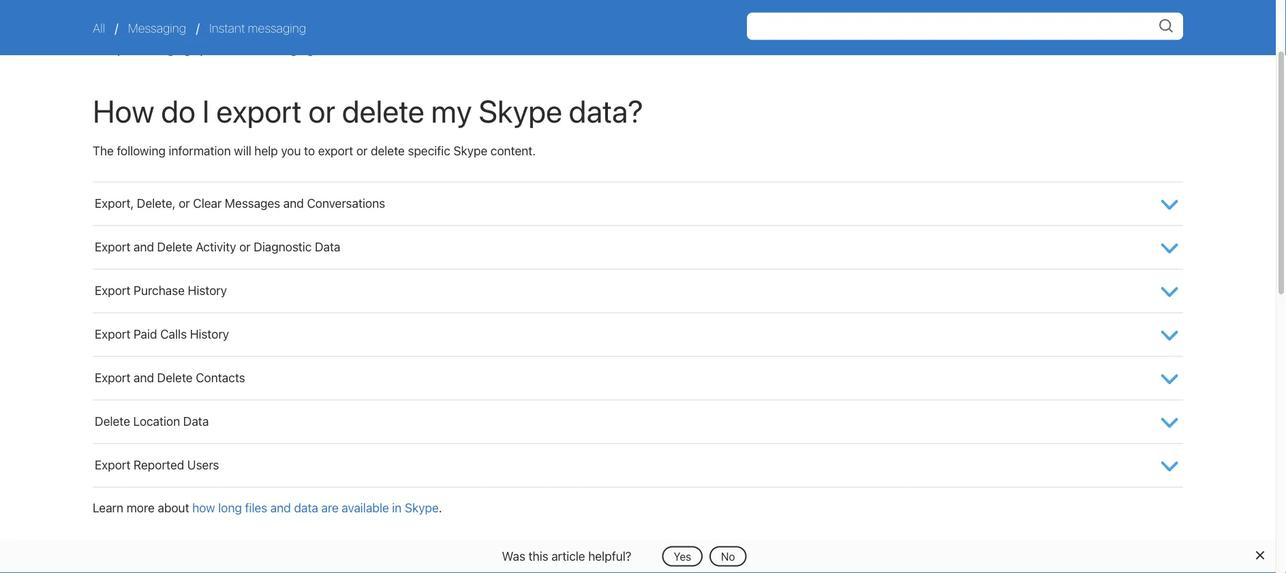 Task type: describe. For each thing, give the bounding box(es) containing it.
export paid calls history link
[[95, 321, 1145, 347]]

all for the topmost messaging "link"
[[93, 20, 108, 35]]

or down the how do i export or delete my skype data?
[[357, 144, 368, 158]]

calls
[[160, 327, 187, 342]]

instant messaging link for bottom messaging "link"
[[214, 42, 314, 57]]

delete for activity
[[157, 240, 193, 254]]

0 vertical spatial messaging link
[[128, 20, 186, 35]]

delete location data link
[[95, 409, 1145, 435]]

yes button
[[663, 547, 703, 567]]

data inside dropdown button
[[183, 414, 209, 429]]

.
[[439, 501, 442, 515]]

how
[[192, 501, 215, 515]]

purchase
[[134, 283, 185, 298]]

users
[[187, 458, 219, 473]]

export paid calls history
[[95, 327, 229, 342]]

1 vertical spatial instant messaging
[[214, 42, 314, 57]]

data
[[294, 501, 318, 515]]

export, delete, or clear messages and conversations link
[[95, 191, 1145, 216]]

how
[[93, 92, 155, 129]]

and right files
[[271, 501, 291, 515]]

export purchase history button
[[93, 270, 1184, 313]]

do
[[161, 92, 196, 129]]

messaging for bottom messaging "link" instant messaging link
[[255, 42, 314, 57]]

instant for bottom messaging "link" instant messaging link
[[214, 42, 252, 57]]

skype for learn more about how long files and data are available in skype .
[[405, 501, 439, 515]]

0 vertical spatial delete
[[342, 92, 425, 129]]

0 vertical spatial skype
[[479, 92, 563, 129]]

will
[[234, 144, 251, 158]]

my
[[431, 92, 472, 129]]

export for export and delete contacts
[[95, 371, 131, 385]]

export for export paid calls history
[[95, 327, 131, 342]]

0 vertical spatial instant messaging
[[210, 20, 306, 35]]

no button
[[710, 547, 747, 567]]

skype for the following information will help you to export or delete specific skype content.
[[454, 144, 488, 158]]

delete for contacts
[[157, 371, 193, 385]]

information
[[169, 144, 231, 158]]

data?
[[569, 92, 644, 129]]

export reported users link
[[95, 452, 1145, 478]]

export and delete activity or diagnostic data link
[[95, 234, 1145, 260]]

1 vertical spatial messaging
[[132, 42, 191, 57]]

0 vertical spatial messaging
[[128, 20, 186, 35]]

you
[[281, 144, 301, 158]]

export purchase history
[[95, 283, 227, 298]]

help
[[255, 144, 278, 158]]

all link for bottom messaging "link"
[[95, 42, 111, 57]]

activity
[[196, 240, 236, 254]]

dismiss the survey image
[[1255, 550, 1266, 561]]

contacts
[[196, 371, 245, 385]]

to
[[304, 144, 315, 158]]

1 vertical spatial messaging link
[[132, 42, 191, 57]]

messaging for instant messaging link associated with the topmost messaging "link"
[[248, 20, 306, 35]]

and down paid
[[134, 371, 154, 385]]

delete inside delete location data link
[[95, 414, 130, 429]]

export for export and delete activity or diagnostic data
[[95, 240, 131, 254]]

messages
[[225, 196, 280, 211]]

delete location data
[[95, 414, 209, 429]]

or inside export, delete, or clear messages and conversations link
[[179, 196, 190, 211]]

export and delete contacts
[[95, 371, 245, 385]]

long
[[218, 501, 242, 515]]

export reported users
[[95, 458, 219, 473]]

and right the messages
[[284, 196, 304, 211]]

instant for instant messaging link associated with the topmost messaging "link"
[[210, 20, 245, 35]]

export for export reported users
[[95, 458, 131, 473]]

was
[[502, 549, 526, 564]]



Task type: vqa. For each thing, say whether or not it's contained in the screenshot.
bottommost 'Skype'
yes



Task type: locate. For each thing, give the bounding box(es) containing it.
or inside 'export and delete activity or diagnostic data' link
[[239, 240, 251, 254]]

skype up content.
[[479, 92, 563, 129]]

delete up specific
[[342, 92, 425, 129]]

0 vertical spatial history
[[188, 283, 227, 298]]

1 vertical spatial export
[[318, 144, 353, 158]]

0 vertical spatial all link
[[93, 20, 108, 35]]

all
[[93, 20, 108, 35], [95, 42, 111, 57]]

and inside dropdown button
[[134, 240, 154, 254]]

learn
[[93, 501, 124, 515]]

0 horizontal spatial data
[[183, 414, 209, 429]]

in
[[392, 501, 402, 515]]

delete,
[[137, 196, 176, 211]]

1 vertical spatial all
[[95, 42, 111, 57]]

yes
[[674, 550, 692, 563]]

history down activity
[[188, 283, 227, 298]]

1 vertical spatial delete
[[371, 144, 405, 158]]

the following information will help you to export or delete specific skype content.
[[93, 144, 536, 158]]

delete left location
[[95, 414, 130, 429]]

export reported users button
[[93, 444, 1184, 487]]

location
[[133, 414, 180, 429]]

no
[[721, 550, 735, 563]]

messaging
[[128, 20, 186, 35], [132, 42, 191, 57]]

data inside dropdown button
[[315, 240, 341, 254]]

export up delete location data
[[95, 371, 131, 385]]

more
[[127, 501, 155, 515]]

how long files and data are available in skype link
[[192, 501, 439, 515]]

0 vertical spatial instant messaging link
[[210, 20, 306, 35]]

instant messaging
[[210, 20, 306, 35], [214, 42, 314, 57]]

2 vertical spatial skype
[[405, 501, 439, 515]]

4 export from the top
[[95, 371, 131, 385]]

about
[[158, 501, 189, 515]]

export and delete contacts link
[[95, 365, 1145, 391]]

1 vertical spatial messaging
[[255, 42, 314, 57]]

export, delete, or clear messages and conversations
[[95, 196, 385, 211]]

all link for the topmost messaging "link"
[[93, 20, 108, 35]]

1 horizontal spatial data
[[315, 240, 341, 254]]

data right 'diagnostic'
[[315, 240, 341, 254]]

are
[[321, 501, 339, 515]]

2 export from the top
[[95, 283, 131, 298]]

export up help
[[216, 92, 302, 129]]

all for bottom messaging "link"
[[95, 42, 111, 57]]

export and delete activity or diagnostic data
[[95, 240, 341, 254]]

export and delete activity or diagnostic data button
[[93, 226, 1184, 269]]

export for export purchase history
[[95, 283, 131, 298]]

diagnostic
[[254, 240, 312, 254]]

0 vertical spatial data
[[315, 240, 341, 254]]

export, delete, or clear messages and conversations button
[[93, 182, 1184, 225]]

0 vertical spatial instant
[[210, 20, 245, 35]]

3 export from the top
[[95, 327, 131, 342]]

reported
[[134, 458, 184, 473]]

delete inside 'export and delete activity or diagnostic data' link
[[157, 240, 193, 254]]

export up learn
[[95, 458, 131, 473]]

files
[[245, 501, 267, 515]]

export purchase history link
[[95, 278, 1145, 304]]

instant
[[210, 20, 245, 35], [214, 42, 252, 57]]

2 vertical spatial delete
[[95, 414, 130, 429]]

article
[[552, 549, 586, 564]]

delete left specific
[[371, 144, 405, 158]]

the
[[93, 144, 114, 158]]

1 vertical spatial skype
[[454, 144, 488, 158]]

1 horizontal spatial export
[[318, 144, 353, 158]]

export and delete contacts button
[[93, 357, 1184, 400]]

0 vertical spatial export
[[216, 92, 302, 129]]

instant messaging link for the topmost messaging "link"
[[210, 20, 306, 35]]

export right 'to'
[[318, 144, 353, 158]]

this
[[529, 549, 549, 564]]

or right activity
[[239, 240, 251, 254]]

or up the following information will help you to export or delete specific skype content.
[[309, 92, 336, 129]]

1 vertical spatial instant
[[214, 42, 252, 57]]

following
[[117, 144, 166, 158]]

1 vertical spatial history
[[190, 327, 229, 342]]

and
[[284, 196, 304, 211], [134, 240, 154, 254], [134, 371, 154, 385], [271, 501, 291, 515]]

export left paid
[[95, 327, 131, 342]]

how do i export or delete my skype data?
[[93, 92, 644, 129]]

delete
[[342, 92, 425, 129], [371, 144, 405, 158]]

skype
[[479, 92, 563, 129], [454, 144, 488, 158], [405, 501, 439, 515]]

0 vertical spatial all
[[93, 20, 108, 35]]

helpful?
[[589, 549, 632, 564]]

and down delete,
[[134, 240, 154, 254]]

was this article helpful?
[[502, 549, 632, 564]]

paid
[[134, 327, 157, 342]]

all link
[[93, 20, 108, 35], [95, 42, 111, 57]]

0 vertical spatial delete
[[157, 240, 193, 254]]

learn more about how long files and data are available in skype .
[[93, 501, 442, 515]]

1 vertical spatial instant messaging link
[[214, 42, 314, 57]]

5 export from the top
[[95, 458, 131, 473]]

or
[[309, 92, 336, 129], [357, 144, 368, 158], [179, 196, 190, 211], [239, 240, 251, 254]]

delete down calls
[[157, 371, 193, 385]]

specific
[[408, 144, 451, 158]]

data
[[315, 240, 341, 254], [183, 414, 209, 429]]

0 vertical spatial messaging
[[248, 20, 306, 35]]

1 vertical spatial delete
[[157, 371, 193, 385]]

history right calls
[[190, 327, 229, 342]]

messaging
[[248, 20, 306, 35], [255, 42, 314, 57]]

export left purchase
[[95, 283, 131, 298]]

or left clear
[[179, 196, 190, 211]]

delete
[[157, 240, 193, 254], [157, 371, 193, 385], [95, 414, 130, 429]]

instant messaging link
[[210, 20, 306, 35], [214, 42, 314, 57]]

conversations
[[307, 196, 385, 211]]

0 horizontal spatial export
[[216, 92, 302, 129]]

skype right specific
[[454, 144, 488, 158]]

1 export from the top
[[95, 240, 131, 254]]

export down export,
[[95, 240, 131, 254]]

clear
[[193, 196, 222, 211]]

export
[[95, 240, 131, 254], [95, 283, 131, 298], [95, 327, 131, 342], [95, 371, 131, 385], [95, 458, 131, 473]]

i
[[202, 92, 210, 129]]

export
[[216, 92, 302, 129], [318, 144, 353, 158]]

export,
[[95, 196, 134, 211]]

messaging link
[[128, 20, 186, 35], [132, 42, 191, 57]]

skype right in
[[405, 501, 439, 515]]

delete left activity
[[157, 240, 193, 254]]

history
[[188, 283, 227, 298], [190, 327, 229, 342]]

content.
[[491, 144, 536, 158]]

delete location data button
[[93, 401, 1184, 444]]

available
[[342, 501, 389, 515]]

delete inside export and delete contacts link
[[157, 371, 193, 385]]

None text field
[[747, 13, 1184, 40]]

1 vertical spatial data
[[183, 414, 209, 429]]

1 vertical spatial all link
[[95, 42, 111, 57]]

export paid calls history button
[[93, 313, 1184, 356]]

data right location
[[183, 414, 209, 429]]



